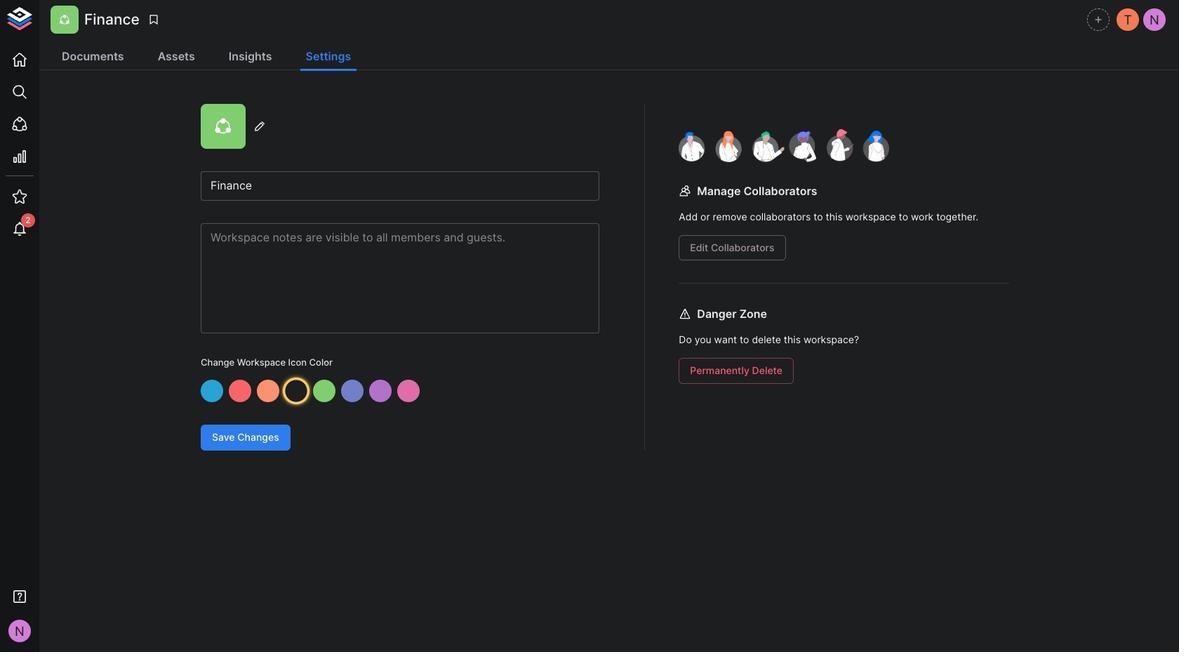 Task type: describe. For each thing, give the bounding box(es) containing it.
Workspace Name text field
[[201, 171, 600, 201]]

Workspace notes are visible to all members and guests. text field
[[201, 223, 600, 334]]



Task type: vqa. For each thing, say whether or not it's contained in the screenshot.
Workspace notes are visible to all members and guests. text field
yes



Task type: locate. For each thing, give the bounding box(es) containing it.
bookmark image
[[147, 13, 160, 26]]



